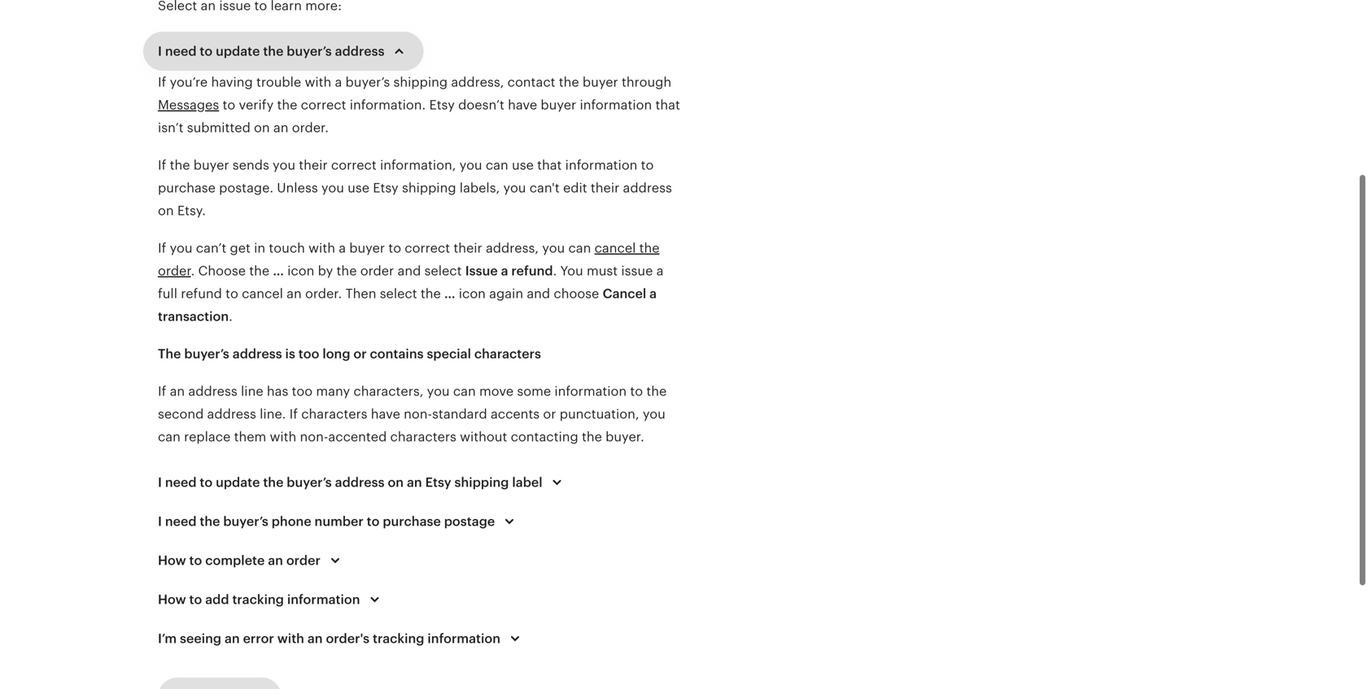 Task type: locate. For each thing, give the bounding box(es) containing it.
correct up . you must issue a full refund to cancel an order. then select the at the top left of the page
[[405, 241, 450, 256]]

1 horizontal spatial that
[[656, 98, 680, 112]]

. for you
[[553, 264, 557, 278]]

1 horizontal spatial order
[[286, 554, 321, 568]]

2 i from the top
[[158, 475, 162, 490]]

the inside "i need to update the buyer's address" "dropdown button"
[[263, 44, 284, 59]]

on left etsy.
[[158, 204, 174, 218]]

order. inside . you must issue a full refund to cancel an order. then select the
[[305, 287, 342, 301]]

buyer left through
[[583, 75, 618, 90]]

1 vertical spatial cancel
[[242, 287, 283, 301]]

0 vertical spatial or
[[354, 347, 367, 361]]

1 vertical spatial and
[[527, 287, 550, 301]]

.
[[191, 264, 195, 278], [553, 264, 557, 278], [229, 309, 233, 324]]

how inside "dropdown button"
[[158, 554, 186, 568]]

their
[[299, 158, 328, 173], [591, 181, 620, 195], [454, 241, 482, 256]]

0 horizontal spatial …
[[273, 264, 284, 278]]

select down . choose the … icon by the order and select issue a refund
[[380, 287, 417, 301]]

correct down trouble
[[301, 98, 346, 112]]

1 update from the top
[[216, 44, 260, 59]]

non- down many
[[300, 430, 328, 444]]

address up information.
[[335, 44, 385, 59]]

1 horizontal spatial their
[[454, 241, 482, 256]]

. for choose
[[191, 264, 195, 278]]

through
[[622, 75, 672, 90]]

1 horizontal spatial or
[[543, 407, 556, 422]]

1 horizontal spatial tracking
[[373, 632, 425, 646]]

0 vertical spatial cancel
[[595, 241, 636, 256]]

i
[[158, 44, 162, 59], [158, 475, 162, 490], [158, 514, 162, 529]]

buyer's
[[287, 44, 332, 59], [346, 75, 390, 90], [184, 347, 229, 361], [287, 475, 332, 490], [223, 514, 268, 529]]

or inside if an address line has too many characters, you can move some information to the second address line. if characters have non-standard accents or punctuation, you can replace them with non-accented characters without contacting the buyer.
[[543, 407, 556, 422]]

need up how to complete an order at the bottom
[[165, 514, 197, 529]]

if up full
[[158, 241, 166, 256]]

correct left information,
[[331, 158, 377, 173]]

0 vertical spatial purchase
[[158, 181, 216, 195]]

their right edit
[[591, 181, 620, 195]]

order inside "dropdown button"
[[286, 554, 321, 568]]

with right trouble
[[305, 75, 332, 90]]

1 horizontal spatial cancel
[[595, 241, 636, 256]]

on down verify
[[254, 120, 270, 135]]

an left the error
[[225, 632, 240, 646]]

on up i need the buyer's phone number to purchase postage dropdown button
[[388, 475, 404, 490]]

2 how from the top
[[158, 593, 186, 607]]

1 horizontal spatial purchase
[[383, 514, 441, 529]]

you're
[[170, 75, 208, 90]]

etsy
[[429, 98, 455, 112], [373, 181, 399, 195], [425, 475, 452, 490]]

1 vertical spatial …
[[444, 287, 455, 301]]

and
[[398, 264, 421, 278], [527, 287, 550, 301]]

use up can't
[[512, 158, 534, 173]]

an up how to add tracking information dropdown button
[[268, 554, 283, 568]]

need down replace
[[165, 475, 197, 490]]

and right again
[[527, 287, 550, 301]]

1 i from the top
[[158, 44, 162, 59]]

1 vertical spatial update
[[216, 475, 260, 490]]

shipping up postage
[[455, 475, 509, 490]]

1 vertical spatial use
[[348, 181, 370, 195]]

that
[[656, 98, 680, 112], [537, 158, 562, 173]]

characters down standard
[[390, 430, 457, 444]]

without
[[460, 430, 507, 444]]

error
[[243, 632, 274, 646]]

address inside "dropdown button"
[[335, 44, 385, 59]]

information inside 'to verify the correct information. etsy doesn't have buyer information that isn't submitted on an order.'
[[580, 98, 652, 112]]

0 horizontal spatial use
[[348, 181, 370, 195]]

0 horizontal spatial order
[[158, 264, 191, 278]]

too right is in the left of the page
[[299, 347, 319, 361]]

how for how to complete an order
[[158, 554, 186, 568]]

1 vertical spatial i
[[158, 475, 162, 490]]

order up full
[[158, 264, 191, 278]]

if you're having trouble with a buyer's shipping address, contact the buyer through messages
[[158, 75, 672, 112]]

1 vertical spatial etsy
[[373, 181, 399, 195]]

them
[[234, 430, 266, 444]]

etsy down information,
[[373, 181, 399, 195]]

to inside 'to verify the correct information. etsy doesn't have buyer information that isn't submitted on an order.'
[[223, 98, 235, 112]]

that up can't
[[537, 158, 562, 173]]

0 vertical spatial non-
[[404, 407, 432, 422]]

purchase
[[158, 181, 216, 195], [383, 514, 441, 529]]

characters down many
[[301, 407, 368, 422]]

0 vertical spatial refund
[[512, 264, 553, 278]]

to
[[200, 44, 213, 59], [223, 98, 235, 112], [641, 158, 654, 173], [389, 241, 401, 256], [226, 287, 238, 301], [630, 384, 643, 399], [200, 475, 213, 490], [367, 514, 380, 529], [189, 554, 202, 568], [189, 593, 202, 607]]

cancel the order
[[158, 241, 660, 278]]

1 horizontal spatial select
[[425, 264, 462, 278]]

can
[[486, 158, 509, 173], [569, 241, 591, 256], [453, 384, 476, 399], [158, 430, 181, 444]]

0 vertical spatial have
[[508, 98, 537, 112]]

0 horizontal spatial tracking
[[232, 593, 284, 607]]

0 vertical spatial use
[[512, 158, 534, 173]]

you up labels,
[[460, 158, 482, 173]]

with down line.
[[270, 430, 297, 444]]

. left you
[[553, 264, 557, 278]]

2 vertical spatial their
[[454, 241, 482, 256]]

update inside "dropdown button"
[[216, 44, 260, 59]]

buyer inside if the buyer sends you their correct information, you can use that information to purchase postage. unless you use etsy shipping labels, you can't edit their address on etsy.
[[194, 158, 229, 173]]

to inside "dropdown button"
[[189, 554, 202, 568]]

or right long
[[354, 347, 367, 361]]

refund up transaction on the top left
[[181, 287, 222, 301]]

a right trouble
[[335, 75, 342, 90]]

2 horizontal spatial their
[[591, 181, 620, 195]]

buyer
[[583, 75, 618, 90], [541, 98, 577, 112], [194, 158, 229, 173], [349, 241, 385, 256]]

i for i need to update the buyer's address on an etsy shipping label
[[158, 475, 162, 490]]

… down cancel the order
[[444, 287, 455, 301]]

0 horizontal spatial .
[[191, 264, 195, 278]]

cancel down in
[[242, 287, 283, 301]]

0 vertical spatial that
[[656, 98, 680, 112]]

or
[[354, 347, 367, 361], [543, 407, 556, 422]]

1 vertical spatial on
[[158, 204, 174, 218]]

their up issue
[[454, 241, 482, 256]]

shipping up 'to verify the correct information. etsy doesn't have buyer information that isn't submitted on an order.'
[[394, 75, 448, 90]]

. left choose
[[191, 264, 195, 278]]

address,
[[451, 75, 504, 90], [486, 241, 539, 256]]

by
[[318, 264, 333, 278]]

refund inside . you must issue a full refund to cancel an order. then select the
[[181, 287, 222, 301]]

0 horizontal spatial and
[[398, 264, 421, 278]]

how inside dropdown button
[[158, 593, 186, 607]]

update for i need to update the buyer's address on an etsy shipping label
[[216, 475, 260, 490]]

information
[[580, 98, 652, 112], [565, 158, 638, 173], [555, 384, 627, 399], [287, 593, 360, 607], [428, 632, 501, 646]]

a down issue on the top of page
[[650, 287, 657, 301]]

then
[[346, 287, 376, 301]]

purchase left postage
[[383, 514, 441, 529]]

the inside cancel the order
[[640, 241, 660, 256]]

icon
[[287, 264, 315, 278], [459, 287, 486, 301]]

have
[[508, 98, 537, 112], [371, 407, 400, 422]]

how left complete
[[158, 554, 186, 568]]

1 horizontal spatial have
[[508, 98, 537, 112]]

1 horizontal spatial use
[[512, 158, 534, 173]]

complete
[[205, 554, 265, 568]]

0 horizontal spatial cancel
[[242, 287, 283, 301]]

you up you
[[542, 241, 565, 256]]

address, up issue
[[486, 241, 539, 256]]

. choose the … icon by the order and select issue a refund
[[191, 264, 553, 278]]

shipping down information,
[[402, 181, 456, 195]]

address left is in the left of the page
[[233, 347, 282, 361]]

with inside dropdown button
[[277, 632, 304, 646]]

0 vertical spatial correct
[[301, 98, 346, 112]]

i for i need the buyer's phone number to purchase postage
[[158, 514, 162, 529]]

buyer inside 'if you're having trouble with a buyer's shipping address, contact the buyer through messages'
[[583, 75, 618, 90]]

you up standard
[[427, 384, 450, 399]]

an inside 'to verify the correct information. etsy doesn't have buyer information that isn't submitted on an order.'
[[273, 120, 289, 135]]

their up unless
[[299, 158, 328, 173]]

1 horizontal spatial …
[[444, 287, 455, 301]]

can inside if the buyer sends you their correct information, you can use that information to purchase postage. unless you use etsy shipping labels, you can't edit their address on etsy.
[[486, 158, 509, 173]]

address, up doesn't
[[451, 75, 504, 90]]

1 vertical spatial purchase
[[383, 514, 441, 529]]

1 vertical spatial select
[[380, 287, 417, 301]]

address up number
[[335, 475, 385, 490]]

order. down trouble
[[292, 120, 329, 135]]

to inside if an address line has too many characters, you can move some information to the second address line. if characters have non-standard accents or punctuation, you can replace them with non-accented characters without contacting the buyer.
[[630, 384, 643, 399]]

icon left by
[[287, 264, 315, 278]]

1 horizontal spatial on
[[254, 120, 270, 135]]

tracking right order's
[[373, 632, 425, 646]]

1 vertical spatial shipping
[[402, 181, 456, 195]]

order down phone at the left bottom of page
[[286, 554, 321, 568]]

1 vertical spatial or
[[543, 407, 556, 422]]

2 horizontal spatial characters
[[474, 347, 541, 361]]

0 horizontal spatial select
[[380, 287, 417, 301]]

can up you
[[569, 241, 591, 256]]

special
[[427, 347, 471, 361]]

update inside dropdown button
[[216, 475, 260, 490]]

information inside if the buyer sends you their correct information, you can use that information to purchase postage. unless you use etsy shipping labels, you can't edit their address on etsy.
[[565, 158, 638, 173]]

i need to update the buyer's address button
[[143, 32, 424, 71]]

how to complete an order button
[[143, 541, 360, 580]]

you
[[273, 158, 296, 173], [460, 158, 482, 173], [321, 181, 344, 195], [503, 181, 526, 195], [170, 241, 193, 256], [542, 241, 565, 256], [427, 384, 450, 399], [643, 407, 666, 422]]

order down "if you can't get in touch with a buyer to correct their address, you can"
[[360, 264, 394, 278]]

update down them
[[216, 475, 260, 490]]

… down the touch
[[273, 264, 284, 278]]

3 need from the top
[[165, 514, 197, 529]]

2 vertical spatial characters
[[390, 430, 457, 444]]

2 horizontal spatial order
[[360, 264, 394, 278]]

buyer down 'contact'
[[541, 98, 577, 112]]

if up second
[[158, 384, 166, 399]]

address right edit
[[623, 181, 672, 195]]

postage
[[444, 514, 495, 529]]

i inside "dropdown button"
[[158, 44, 162, 59]]

need up you're
[[165, 44, 197, 59]]

in
[[254, 241, 266, 256]]

a inside 'if you're having trouble with a buyer's shipping address, contact the buyer through messages'
[[335, 75, 342, 90]]

1 vertical spatial have
[[371, 407, 400, 422]]

0 vertical spatial on
[[254, 120, 270, 135]]

buyer down submitted
[[194, 158, 229, 173]]

1 vertical spatial characters
[[301, 407, 368, 422]]

2 vertical spatial i
[[158, 514, 162, 529]]

cancel inside cancel the order
[[595, 241, 636, 256]]

2 need from the top
[[165, 475, 197, 490]]

an inside if an address line has too many characters, you can move some information to the second address line. if characters have non-standard accents or punctuation, you can replace them with non-accented characters without contacting the buyer.
[[170, 384, 185, 399]]

some
[[517, 384, 551, 399]]

icon down issue
[[459, 287, 486, 301]]

0 horizontal spatial have
[[371, 407, 400, 422]]

etsy up postage
[[425, 475, 452, 490]]

seeing
[[180, 632, 221, 646]]

tracking up the error
[[232, 593, 284, 607]]

. down choose
[[229, 309, 233, 324]]

1 vertical spatial need
[[165, 475, 197, 490]]

to inside "dropdown button"
[[200, 44, 213, 59]]

messages link
[[158, 98, 219, 112]]

cancel
[[603, 287, 647, 301]]

too
[[299, 347, 319, 361], [292, 384, 313, 399]]

1 vertical spatial too
[[292, 384, 313, 399]]

you right unless
[[321, 181, 344, 195]]

information inside how to add tracking information dropdown button
[[287, 593, 360, 607]]

buyer's up information.
[[346, 75, 390, 90]]

having
[[211, 75, 253, 90]]

2 vertical spatial correct
[[405, 241, 450, 256]]

unless
[[277, 181, 318, 195]]

select
[[425, 264, 462, 278], [380, 287, 417, 301]]

2 vertical spatial etsy
[[425, 475, 452, 490]]

1 vertical spatial order.
[[305, 287, 342, 301]]

an down the touch
[[287, 287, 302, 301]]

cancel the order link
[[158, 241, 660, 278]]

with up by
[[309, 241, 335, 256]]

on
[[254, 120, 270, 135], [158, 204, 174, 218], [388, 475, 404, 490]]

how up i'm
[[158, 593, 186, 607]]

i need to update the buyer's address on an etsy shipping label button
[[143, 463, 582, 502]]

2 horizontal spatial .
[[553, 264, 557, 278]]

tracking
[[232, 593, 284, 607], [373, 632, 425, 646]]

0 vertical spatial select
[[425, 264, 462, 278]]

if
[[158, 75, 166, 90], [158, 158, 166, 173], [158, 241, 166, 256], [158, 384, 166, 399], [289, 407, 298, 422]]

0 vertical spatial i
[[158, 44, 162, 59]]

move
[[479, 384, 514, 399]]

0 horizontal spatial icon
[[287, 264, 315, 278]]

. inside . you must issue a full refund to cancel an order. then select the
[[553, 264, 557, 278]]

shipping
[[394, 75, 448, 90], [402, 181, 456, 195], [455, 475, 509, 490]]

0 vertical spatial order.
[[292, 120, 329, 135]]

1 horizontal spatial icon
[[459, 287, 486, 301]]

0 vertical spatial update
[[216, 44, 260, 59]]

update up having
[[216, 44, 260, 59]]

need inside "dropdown button"
[[165, 44, 197, 59]]

select left issue
[[425, 264, 462, 278]]

with
[[305, 75, 332, 90], [309, 241, 335, 256], [270, 430, 297, 444], [277, 632, 304, 646]]

2 horizontal spatial on
[[388, 475, 404, 490]]

1 how from the top
[[158, 554, 186, 568]]

if left you're
[[158, 75, 166, 90]]

line.
[[260, 407, 286, 422]]

with inside if an address line has too many characters, you can move some information to the second address line. if characters have non-standard accents or punctuation, you can replace them with non-accented characters without contacting the buyer.
[[270, 430, 297, 444]]

1 vertical spatial how
[[158, 593, 186, 607]]

0 vertical spatial how
[[158, 554, 186, 568]]

characters
[[474, 347, 541, 361], [301, 407, 368, 422], [390, 430, 457, 444]]

if down isn't at the top of the page
[[158, 158, 166, 173]]

touch
[[269, 241, 305, 256]]

2 vertical spatial on
[[388, 475, 404, 490]]

0 vertical spatial characters
[[474, 347, 541, 361]]

1 vertical spatial refund
[[181, 287, 222, 301]]

characters up move
[[474, 347, 541, 361]]

that down through
[[656, 98, 680, 112]]

buyer's up trouble
[[287, 44, 332, 59]]

cancel
[[595, 241, 636, 256], [242, 287, 283, 301]]

a inside . you must issue a full refund to cancel an order. then select the
[[657, 264, 664, 278]]

have down characters,
[[371, 407, 400, 422]]

information.
[[350, 98, 426, 112]]

choose
[[554, 287, 599, 301]]

0 horizontal spatial purchase
[[158, 181, 216, 195]]

address
[[335, 44, 385, 59], [623, 181, 672, 195], [233, 347, 282, 361], [188, 384, 238, 399], [207, 407, 256, 422], [335, 475, 385, 490]]

…
[[273, 264, 284, 278], [444, 287, 455, 301]]

1 vertical spatial that
[[537, 158, 562, 173]]

0 horizontal spatial refund
[[181, 287, 222, 301]]

0 vertical spatial etsy
[[429, 98, 455, 112]]

0 vertical spatial tracking
[[232, 593, 284, 607]]

0 vertical spatial shipping
[[394, 75, 448, 90]]

0 vertical spatial need
[[165, 44, 197, 59]]

transaction
[[158, 309, 229, 324]]

1 horizontal spatial non-
[[404, 407, 432, 422]]

refund up … icon again and choose on the top of the page
[[512, 264, 553, 278]]

you
[[560, 264, 583, 278]]

i'm seeing an error with an order's tracking information
[[158, 632, 501, 646]]

0 vertical spatial address,
[[451, 75, 504, 90]]

2 update from the top
[[216, 475, 260, 490]]

line
[[241, 384, 263, 399]]

order. down by
[[305, 287, 342, 301]]

0 horizontal spatial on
[[158, 204, 174, 218]]

0 vertical spatial and
[[398, 264, 421, 278]]

use right unless
[[348, 181, 370, 195]]

information inside i'm seeing an error with an order's tracking information dropdown button
[[428, 632, 501, 646]]

2 vertical spatial need
[[165, 514, 197, 529]]

get
[[230, 241, 251, 256]]

with right the error
[[277, 632, 304, 646]]

that inside 'to verify the correct information. etsy doesn't have buyer information that isn't submitted on an order.'
[[656, 98, 680, 112]]

0 horizontal spatial that
[[537, 158, 562, 173]]

purchase up etsy.
[[158, 181, 216, 195]]

if inside 'if you're having trouble with a buyer's shipping address, contact the buyer through messages'
[[158, 75, 166, 90]]

a right issue on the top of page
[[657, 264, 664, 278]]

1 vertical spatial non-
[[300, 430, 328, 444]]

non- down characters,
[[404, 407, 432, 422]]

or up "contacting"
[[543, 407, 556, 422]]

an up second
[[170, 384, 185, 399]]

update for i need to update the buyer's address
[[216, 44, 260, 59]]

1 horizontal spatial refund
[[512, 264, 553, 278]]

if inside if the buyer sends you their correct information, you can use that information to purchase postage. unless you use etsy shipping labels, you can't edit their address on etsy.
[[158, 158, 166, 173]]

3 i from the top
[[158, 514, 162, 529]]

2 vertical spatial shipping
[[455, 475, 509, 490]]

1 vertical spatial correct
[[331, 158, 377, 173]]

the
[[263, 44, 284, 59], [559, 75, 579, 90], [277, 98, 297, 112], [170, 158, 190, 173], [640, 241, 660, 256], [249, 264, 270, 278], [337, 264, 357, 278], [421, 287, 441, 301], [647, 384, 667, 399], [582, 430, 602, 444], [263, 475, 284, 490], [200, 514, 220, 529]]

too right 'has'
[[292, 384, 313, 399]]

can up labels,
[[486, 158, 509, 173]]

1 need from the top
[[165, 44, 197, 59]]

need
[[165, 44, 197, 59], [165, 475, 197, 490], [165, 514, 197, 529]]

0 horizontal spatial their
[[299, 158, 328, 173]]

the inside 'to verify the correct information. etsy doesn't have buyer information that isn't submitted on an order.'
[[277, 98, 297, 112]]

non-
[[404, 407, 432, 422], [300, 430, 328, 444]]



Task type: describe. For each thing, give the bounding box(es) containing it.
has
[[267, 384, 288, 399]]

purchase inside dropdown button
[[383, 514, 441, 529]]

correct inside if the buyer sends you their correct information, you can use that information to purchase postage. unless you use etsy shipping labels, you can't edit their address on etsy.
[[331, 158, 377, 173]]

buyer's up how to complete an order "dropdown button"
[[223, 514, 268, 529]]

have inside 'to verify the correct information. etsy doesn't have buyer information that isn't submitted on an order.'
[[508, 98, 537, 112]]

issue
[[621, 264, 653, 278]]

is
[[285, 347, 295, 361]]

the
[[158, 347, 181, 361]]

i need the buyer's phone number to purchase postage button
[[143, 502, 534, 541]]

shipping inside dropdown button
[[455, 475, 509, 490]]

how to add tracking information
[[158, 593, 360, 607]]

1 vertical spatial their
[[591, 181, 620, 195]]

punctuation,
[[560, 407, 639, 422]]

if for if you can't get in touch with a buyer to correct their address, you can
[[158, 241, 166, 256]]

verify
[[239, 98, 274, 112]]

you left can't on the top of page
[[170, 241, 193, 256]]

need for i need to update the buyer's address
[[165, 44, 197, 59]]

contains
[[370, 347, 424, 361]]

labels,
[[460, 181, 500, 195]]

how for how to add tracking information
[[158, 593, 186, 607]]

to inside . you must issue a full refund to cancel an order. then select the
[[226, 287, 238, 301]]

have inside if an address line has too many characters, you can move some information to the second address line. if characters have non-standard accents or punctuation, you can replace them with non-accented characters without contacting the buyer.
[[371, 407, 400, 422]]

again
[[489, 287, 523, 301]]

if for if you're having trouble with a buyer's shipping address, contact the buyer through messages
[[158, 75, 166, 90]]

a inside cancel a transaction
[[650, 287, 657, 301]]

need for i need to update the buyer's address on an etsy shipping label
[[165, 475, 197, 490]]

how to complete an order
[[158, 554, 321, 568]]

0 vertical spatial too
[[299, 347, 319, 361]]

you up unless
[[273, 158, 296, 173]]

that inside if the buyer sends you their correct information, you can use that information to purchase postage. unless you use etsy shipping labels, you can't edit their address on etsy.
[[537, 158, 562, 173]]

number
[[315, 514, 364, 529]]

0 horizontal spatial or
[[354, 347, 367, 361]]

buyer inside 'to verify the correct information. etsy doesn't have buyer information that isn't submitted on an order.'
[[541, 98, 577, 112]]

cancel a transaction
[[158, 287, 657, 324]]

order inside cancel the order
[[158, 264, 191, 278]]

1 horizontal spatial .
[[229, 309, 233, 324]]

… icon again and choose
[[444, 287, 603, 301]]

edit
[[563, 181, 587, 195]]

an inside . you must issue a full refund to cancel an order. then select the
[[287, 287, 302, 301]]

buyer's inside "dropdown button"
[[287, 44, 332, 59]]

the inside . you must issue a full refund to cancel an order. then select the
[[421, 287, 441, 301]]

address left line
[[188, 384, 238, 399]]

messages
[[158, 98, 219, 112]]

1 vertical spatial address,
[[486, 241, 539, 256]]

choose
[[198, 264, 246, 278]]

the buyer's address is too long or contains special characters
[[158, 347, 541, 361]]

trouble
[[256, 75, 301, 90]]

if right line.
[[289, 407, 298, 422]]

must
[[587, 264, 618, 278]]

you up buyer.
[[643, 407, 666, 422]]

1 horizontal spatial and
[[527, 287, 550, 301]]

replace
[[184, 430, 231, 444]]

i need the buyer's phone number to purchase postage
[[158, 514, 495, 529]]

order. inside 'to verify the correct information. etsy doesn't have buyer information that isn't submitted on an order.'
[[292, 120, 329, 135]]

buyer up . choose the … icon by the order and select issue a refund
[[349, 241, 385, 256]]

can down second
[[158, 430, 181, 444]]

an inside "dropdown button"
[[268, 554, 283, 568]]

an left order's
[[308, 632, 323, 646]]

add
[[205, 593, 229, 607]]

phone
[[272, 514, 311, 529]]

select inside . you must issue a full refund to cancel an order. then select the
[[380, 287, 417, 301]]

full
[[158, 287, 177, 301]]

purchase inside if the buyer sends you their correct information, you can use that information to purchase postage. unless you use etsy shipping labels, you can't edit their address on etsy.
[[158, 181, 216, 195]]

need for i need the buyer's phone number to purchase postage
[[165, 514, 197, 529]]

you left can't
[[503, 181, 526, 195]]

on inside if the buyer sends you their correct information, you can use that information to purchase postage. unless you use etsy shipping labels, you can't edit their address on etsy.
[[158, 204, 174, 218]]

i'm seeing an error with an order's tracking information button
[[143, 619, 540, 659]]

if for if the buyer sends you their correct information, you can use that information to purchase postage. unless you use etsy shipping labels, you can't edit their address on etsy.
[[158, 158, 166, 173]]

etsy inside 'to verify the correct information. etsy doesn't have buyer information that isn't submitted on an order.'
[[429, 98, 455, 112]]

etsy inside dropdown button
[[425, 475, 452, 490]]

too inside if an address line has too many characters, you can move some information to the second address line. if characters have non-standard accents or punctuation, you can replace them with non-accented characters without contacting the buyer.
[[292, 384, 313, 399]]

if an address line has too many characters, you can move some information to the second address line. if characters have non-standard accents or punctuation, you can replace them with non-accented characters without contacting the buyer.
[[158, 384, 667, 444]]

sends
[[233, 158, 269, 173]]

0 vertical spatial their
[[299, 158, 328, 173]]

how to add tracking information button
[[143, 580, 399, 619]]

submitted
[[187, 120, 251, 135]]

label
[[512, 475, 543, 490]]

the inside if the buyer sends you their correct information, you can use that information to purchase postage. unless you use etsy shipping labels, you can't edit their address on etsy.
[[170, 158, 190, 173]]

buyer's inside 'if you're having trouble with a buyer's shipping address, contact the buyer through messages'
[[346, 75, 390, 90]]

0 horizontal spatial characters
[[301, 407, 368, 422]]

accented
[[328, 430, 387, 444]]

if for if an address line has too many characters, you can move some information to the second address line. if characters have non-standard accents or punctuation, you can replace them with non-accented characters without contacting the buyer.
[[158, 384, 166, 399]]

correct inside 'to verify the correct information. etsy doesn't have buyer information that isn't submitted on an order.'
[[301, 98, 346, 112]]

a up . choose the … icon by the order and select issue a refund
[[339, 241, 346, 256]]

buyer's right the
[[184, 347, 229, 361]]

i for i need to update the buyer's address
[[158, 44, 162, 59]]

many
[[316, 384, 350, 399]]

1 vertical spatial icon
[[459, 287, 486, 301]]

the inside 'if you're having trouble with a buyer's shipping address, contact the buyer through messages'
[[559, 75, 579, 90]]

i need to update the buyer's address
[[158, 44, 385, 59]]

characters,
[[354, 384, 424, 399]]

can't
[[196, 241, 227, 256]]

information,
[[380, 158, 456, 173]]

can up standard
[[453, 384, 476, 399]]

shipping inside if the buyer sends you their correct information, you can use that information to purchase postage. unless you use etsy shipping labels, you can't edit their address on etsy.
[[402, 181, 456, 195]]

the inside i need to update the buyer's address on an etsy shipping label dropdown button
[[263, 475, 284, 490]]

if the buyer sends you their correct information, you can use that information to purchase postage. unless you use etsy shipping labels, you can't edit their address on etsy.
[[158, 158, 672, 218]]

on inside 'to verify the correct information. etsy doesn't have buyer information that isn't submitted on an order.'
[[254, 120, 270, 135]]

if you can't get in touch with a buyer to correct their address, you can
[[158, 241, 595, 256]]

address up them
[[207, 407, 256, 422]]

address, inside 'if you're having trouble with a buyer's shipping address, contact the buyer through messages'
[[451, 75, 504, 90]]

contact
[[508, 75, 556, 90]]

second
[[158, 407, 204, 422]]

to inside if the buyer sends you their correct information, you can use that information to purchase postage. unless you use etsy shipping labels, you can't edit their address on etsy.
[[641, 158, 654, 173]]

accents
[[491, 407, 540, 422]]

0 horizontal spatial non-
[[300, 430, 328, 444]]

standard
[[432, 407, 487, 422]]

. you must issue a full refund to cancel an order. then select the
[[158, 264, 664, 301]]

1 vertical spatial tracking
[[373, 632, 425, 646]]

isn't
[[158, 120, 184, 135]]

to verify the correct information. etsy doesn't have buyer information that isn't submitted on an order.
[[158, 98, 680, 135]]

long
[[323, 347, 350, 361]]

0 vertical spatial …
[[273, 264, 284, 278]]

shipping inside 'if you're having trouble with a buyer's shipping address, contact the buyer through messages'
[[394, 75, 448, 90]]

cancel inside . you must issue a full refund to cancel an order. then select the
[[242, 287, 283, 301]]

issue
[[465, 264, 498, 278]]

address inside dropdown button
[[335, 475, 385, 490]]

etsy inside if the buyer sends you their correct information, you can use that information to purchase postage. unless you use etsy shipping labels, you can't edit their address on etsy.
[[373, 181, 399, 195]]

postage.
[[219, 181, 274, 195]]

order's
[[326, 632, 370, 646]]

contacting
[[511, 430, 579, 444]]

buyer's up i need the buyer's phone number to purchase postage
[[287, 475, 332, 490]]

the inside i need the buyer's phone number to purchase postage dropdown button
[[200, 514, 220, 529]]

buyer.
[[606, 430, 644, 444]]

1 horizontal spatial characters
[[390, 430, 457, 444]]

i need to update the buyer's address on an etsy shipping label
[[158, 475, 543, 490]]

etsy.
[[177, 204, 206, 218]]

can't
[[530, 181, 560, 195]]

address inside if the buyer sends you their correct information, you can use that information to purchase postage. unless you use etsy shipping labels, you can't edit their address on etsy.
[[623, 181, 672, 195]]

doesn't
[[458, 98, 505, 112]]

information inside if an address line has too many characters, you can move some information to the second address line. if characters have non-standard accents or punctuation, you can replace them with non-accented characters without contacting the buyer.
[[555, 384, 627, 399]]

i'm
[[158, 632, 177, 646]]

on inside dropdown button
[[388, 475, 404, 490]]

a up again
[[501, 264, 508, 278]]

with inside 'if you're having trouble with a buyer's shipping address, contact the buyer through messages'
[[305, 75, 332, 90]]

an down if an address line has too many characters, you can move some information to the second address line. if characters have non-standard accents or punctuation, you can replace them with non-accented characters without contacting the buyer. at bottom
[[407, 475, 422, 490]]



Task type: vqa. For each thing, say whether or not it's contained in the screenshot.
…
yes



